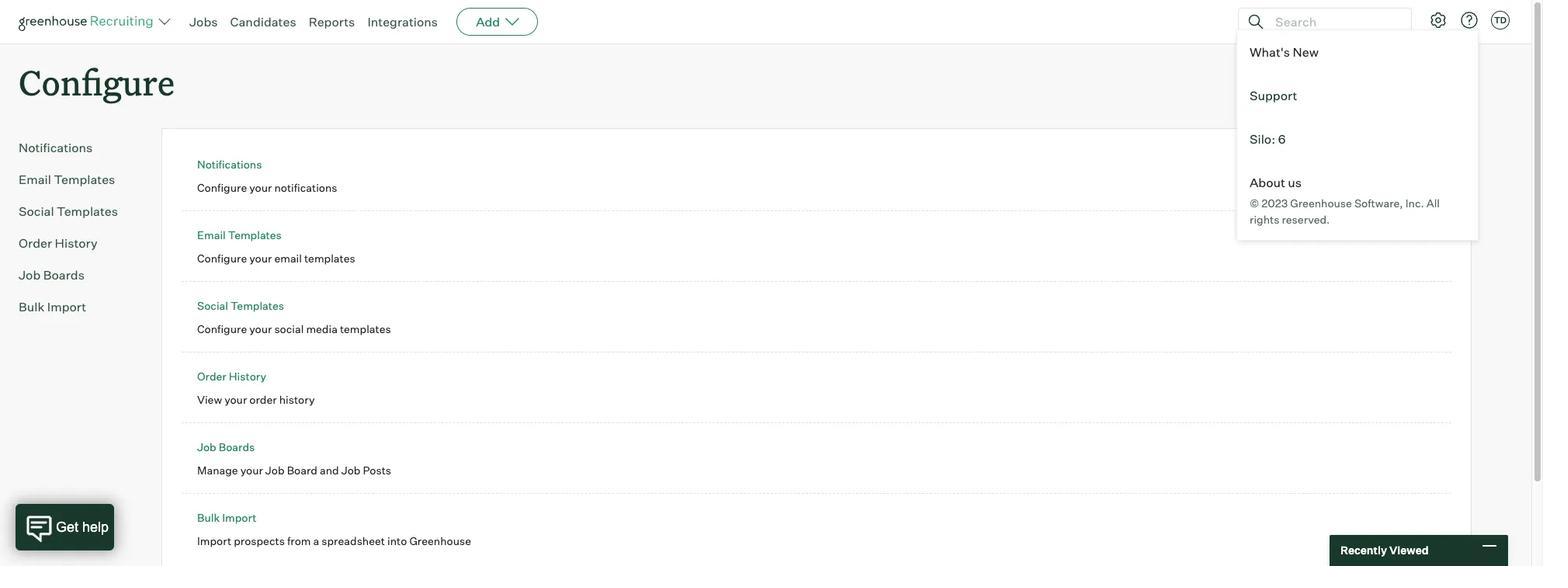 Task type: locate. For each thing, give the bounding box(es) containing it.
0 horizontal spatial email
[[19, 172, 51, 187]]

1 horizontal spatial social templates link
[[197, 299, 284, 312]]

0 horizontal spatial order history link
[[19, 234, 137, 253]]

0 vertical spatial notifications link
[[19, 138, 137, 157]]

0 vertical spatial job boards
[[19, 267, 85, 283]]

view your order history
[[197, 393, 315, 406]]

notifications
[[19, 140, 93, 155], [197, 158, 262, 171]]

0 horizontal spatial notifications
[[19, 140, 93, 155]]

templates
[[54, 172, 115, 187], [57, 204, 118, 219], [228, 228, 282, 242], [231, 299, 284, 312]]

1 vertical spatial boards
[[219, 440, 255, 454]]

Search text field
[[1272, 10, 1398, 33]]

configure
[[19, 59, 175, 105], [197, 181, 247, 194], [197, 251, 247, 265], [197, 322, 247, 335]]

email
[[19, 172, 51, 187], [197, 228, 226, 242]]

0 vertical spatial bulk import
[[19, 299, 86, 315]]

integrations link
[[368, 14, 438, 30]]

1 horizontal spatial order history
[[197, 370, 266, 383]]

silo:
[[1250, 131, 1276, 147]]

social
[[274, 322, 304, 335]]

0 horizontal spatial email templates link
[[19, 170, 137, 189]]

configure your notifications
[[197, 181, 337, 194]]

candidates link
[[230, 14, 296, 30]]

email templates link
[[19, 170, 137, 189], [197, 228, 282, 242]]

inc.
[[1406, 196, 1425, 210]]

1 horizontal spatial history
[[229, 370, 266, 383]]

1 horizontal spatial social
[[197, 299, 228, 312]]

0 vertical spatial order history
[[19, 235, 98, 251]]

greenhouse right into on the left bottom of page
[[410, 534, 471, 547]]

order history
[[19, 235, 98, 251], [197, 370, 266, 383]]

1 vertical spatial notifications link
[[197, 158, 262, 171]]

your right the view
[[225, 393, 247, 406]]

0 horizontal spatial email templates
[[19, 172, 115, 187]]

your
[[249, 181, 272, 194], [249, 251, 272, 265], [249, 322, 272, 335], [225, 393, 247, 406], [240, 463, 263, 477]]

0 horizontal spatial bulk
[[19, 299, 45, 315]]

order
[[19, 235, 52, 251], [197, 370, 227, 383]]

email
[[274, 251, 302, 265]]

your left notifications
[[249, 181, 272, 194]]

greenhouse up reserved. at top
[[1291, 196, 1353, 210]]

support link
[[1238, 74, 1478, 117]]

1 vertical spatial job boards link
[[197, 440, 255, 454]]

templates right media
[[340, 322, 391, 335]]

1 vertical spatial order
[[197, 370, 227, 383]]

0 vertical spatial history
[[55, 235, 98, 251]]

order
[[249, 393, 277, 406]]

import
[[47, 299, 86, 315], [222, 511, 257, 524], [197, 534, 231, 547]]

software,
[[1355, 196, 1404, 210]]

add
[[476, 14, 500, 30]]

greenhouse inside about us © 2023 greenhouse software, inc. all rights reserved.
[[1291, 196, 1353, 210]]

templates right email in the top of the page
[[304, 251, 355, 265]]

1 horizontal spatial email templates link
[[197, 228, 282, 242]]

greenhouse
[[1291, 196, 1353, 210], [410, 534, 471, 547]]

0 horizontal spatial social
[[19, 204, 54, 219]]

1 horizontal spatial social templates
[[197, 299, 284, 312]]

history
[[55, 235, 98, 251], [229, 370, 266, 383]]

td button
[[1492, 11, 1510, 30]]

order history inside 'link'
[[19, 235, 98, 251]]

your for email
[[249, 251, 272, 265]]

notifications
[[274, 181, 337, 194]]

1 horizontal spatial greenhouse
[[1291, 196, 1353, 210]]

0 vertical spatial greenhouse
[[1291, 196, 1353, 210]]

0 horizontal spatial order history
[[19, 235, 98, 251]]

1 vertical spatial bulk
[[197, 511, 220, 524]]

silo: 6 link
[[1238, 117, 1478, 161]]

your for social
[[249, 322, 272, 335]]

1 vertical spatial social templates link
[[197, 299, 284, 312]]

social templates link
[[19, 202, 137, 221], [197, 299, 284, 312]]

0 horizontal spatial social templates link
[[19, 202, 137, 221]]

1 vertical spatial bulk import link
[[197, 511, 257, 524]]

1 vertical spatial notifications
[[197, 158, 262, 171]]

job boards link
[[19, 266, 137, 284], [197, 440, 255, 454]]

email templates inside "link"
[[19, 172, 115, 187]]

0 vertical spatial bulk import link
[[19, 298, 137, 316]]

bulk import
[[19, 299, 86, 315], [197, 511, 257, 524]]

your right manage
[[240, 463, 263, 477]]

your left social
[[249, 322, 272, 335]]

0 vertical spatial social
[[19, 204, 54, 219]]

0 horizontal spatial job boards link
[[19, 266, 137, 284]]

0 vertical spatial order
[[19, 235, 52, 251]]

your left email in the top of the page
[[249, 251, 272, 265]]

into
[[387, 534, 407, 547]]

social templates
[[19, 204, 118, 219], [197, 299, 284, 312]]

1 horizontal spatial email
[[197, 228, 226, 242]]

and
[[320, 463, 339, 477]]

1 vertical spatial bulk import
[[197, 511, 257, 524]]

1 horizontal spatial job boards
[[197, 440, 255, 454]]

job
[[19, 267, 41, 283], [197, 440, 216, 454], [265, 463, 285, 477], [341, 463, 361, 477]]

1 horizontal spatial notifications link
[[197, 158, 262, 171]]

1 horizontal spatial bulk
[[197, 511, 220, 524]]

1 vertical spatial greenhouse
[[410, 534, 471, 547]]

from
[[287, 534, 311, 547]]

0 vertical spatial social templates link
[[19, 202, 137, 221]]

bulk
[[19, 299, 45, 315], [197, 511, 220, 524]]

media
[[306, 322, 338, 335]]

0 vertical spatial email templates
[[19, 172, 115, 187]]

order history link
[[19, 234, 137, 253], [197, 370, 266, 383]]

2023
[[1262, 196, 1288, 210]]

silo: 6
[[1250, 131, 1286, 147]]

1 horizontal spatial order
[[197, 370, 227, 383]]

0 vertical spatial bulk
[[19, 299, 45, 315]]

bulk import link
[[19, 298, 137, 316], [197, 511, 257, 524]]

recently viewed
[[1341, 544, 1429, 557]]

6
[[1279, 131, 1286, 147]]

social
[[19, 204, 54, 219], [197, 299, 228, 312]]

about us menu item
[[1238, 161, 1478, 240]]

notifications link
[[19, 138, 137, 157], [197, 158, 262, 171]]

about
[[1250, 175, 1286, 190]]

1 vertical spatial history
[[229, 370, 266, 383]]

email templates
[[19, 172, 115, 187], [197, 228, 282, 242]]

1 horizontal spatial bulk import
[[197, 511, 257, 524]]

candidates
[[230, 14, 296, 30]]

0 vertical spatial social templates
[[19, 204, 118, 219]]

0 vertical spatial order history link
[[19, 234, 137, 253]]

1 horizontal spatial job boards link
[[197, 440, 255, 454]]

1 horizontal spatial email templates
[[197, 228, 282, 242]]

job boards
[[19, 267, 85, 283], [197, 440, 255, 454]]

1 horizontal spatial order history link
[[197, 370, 266, 383]]

0 horizontal spatial history
[[55, 235, 98, 251]]

boards
[[43, 267, 85, 283], [219, 440, 255, 454]]

rights
[[1250, 212, 1280, 226]]

0 horizontal spatial boards
[[43, 267, 85, 283]]

a
[[313, 534, 319, 547]]

0 vertical spatial email
[[19, 172, 51, 187]]

0 horizontal spatial job boards
[[19, 267, 85, 283]]

1 horizontal spatial boards
[[219, 440, 255, 454]]

templates
[[304, 251, 355, 265], [340, 322, 391, 335]]

1 vertical spatial social
[[197, 299, 228, 312]]

prospects
[[234, 534, 285, 547]]

1 vertical spatial email templates
[[197, 228, 282, 242]]



Task type: vqa. For each thing, say whether or not it's contained in the screenshot.


Task type: describe. For each thing, give the bounding box(es) containing it.
0 vertical spatial notifications
[[19, 140, 93, 155]]

1 vertical spatial job boards
[[197, 440, 255, 454]]

add button
[[457, 8, 538, 36]]

what's
[[1250, 44, 1291, 60]]

0 horizontal spatial social templates
[[19, 204, 118, 219]]

©
[[1250, 196, 1260, 210]]

reserved.
[[1282, 212, 1330, 226]]

1 horizontal spatial bulk import link
[[197, 511, 257, 524]]

board
[[287, 463, 318, 477]]

integrations
[[368, 14, 438, 30]]

configure image
[[1430, 11, 1448, 30]]

import prospects from a spreadsheet into greenhouse
[[197, 534, 471, 547]]

0 vertical spatial email templates link
[[19, 170, 137, 189]]

0 vertical spatial job boards link
[[19, 266, 137, 284]]

spreadsheet
[[322, 534, 385, 547]]

0 horizontal spatial bulk import link
[[19, 298, 137, 316]]

new
[[1293, 44, 1319, 60]]

1 vertical spatial email
[[197, 228, 226, 242]]

about us © 2023 greenhouse software, inc. all rights reserved.
[[1250, 175, 1440, 226]]

what's new
[[1250, 44, 1319, 60]]

your for order
[[225, 393, 247, 406]]

history
[[279, 393, 315, 406]]

history inside 'link'
[[55, 235, 98, 251]]

0 vertical spatial templates
[[304, 251, 355, 265]]

viewed
[[1390, 544, 1429, 557]]

td
[[1495, 15, 1507, 26]]

1 vertical spatial email templates link
[[197, 228, 282, 242]]

configure for notifications
[[197, 181, 247, 194]]

configure for email templates
[[197, 251, 247, 265]]

support
[[1250, 88, 1298, 103]]

configure your email templates
[[197, 251, 355, 265]]

view
[[197, 393, 222, 406]]

your for notifications
[[249, 181, 272, 194]]

greenhouse recruiting image
[[19, 12, 158, 31]]

0 horizontal spatial order
[[19, 235, 52, 251]]

0 horizontal spatial greenhouse
[[410, 534, 471, 547]]

reports
[[309, 14, 355, 30]]

1 vertical spatial social templates
[[197, 299, 284, 312]]

all
[[1427, 196, 1440, 210]]

your for job
[[240, 463, 263, 477]]

0 horizontal spatial bulk import
[[19, 299, 86, 315]]

td button
[[1489, 8, 1513, 33]]

jobs
[[189, 14, 218, 30]]

jobs link
[[189, 14, 218, 30]]

1 vertical spatial import
[[222, 511, 257, 524]]

configure for social templates
[[197, 322, 247, 335]]

1 vertical spatial templates
[[340, 322, 391, 335]]

1 vertical spatial order history link
[[197, 370, 266, 383]]

manage
[[197, 463, 238, 477]]

posts
[[363, 463, 391, 477]]

2 vertical spatial import
[[197, 534, 231, 547]]

0 vertical spatial boards
[[43, 267, 85, 283]]

0 vertical spatial import
[[47, 299, 86, 315]]

reports link
[[309, 14, 355, 30]]

0 horizontal spatial notifications link
[[19, 138, 137, 157]]

1 horizontal spatial notifications
[[197, 158, 262, 171]]

manage your job board and job posts
[[197, 463, 391, 477]]

1 vertical spatial order history
[[197, 370, 266, 383]]

configure your social media templates
[[197, 322, 391, 335]]

recently
[[1341, 544, 1388, 557]]

us
[[1289, 175, 1302, 190]]



